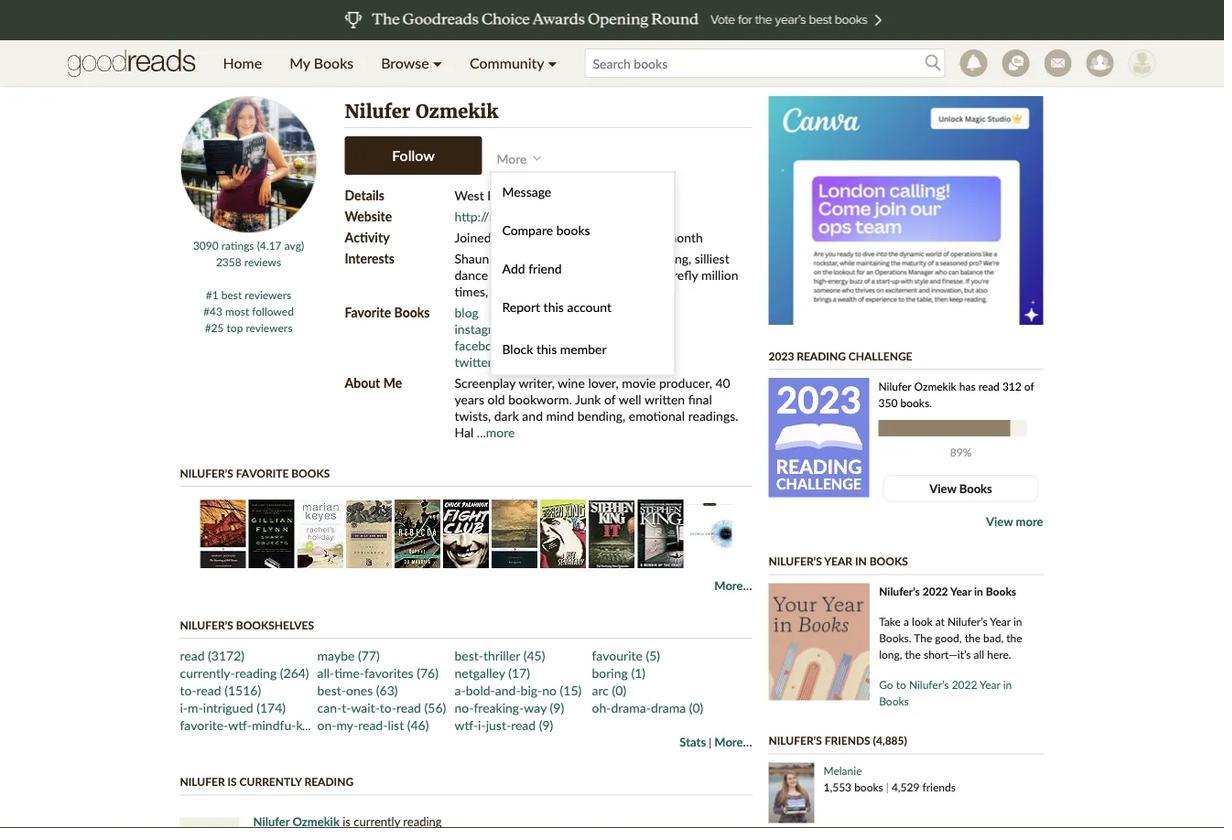 Task type: locate. For each thing, give the bounding box(es) containing it.
1 vertical spatial |
[[886, 781, 889, 794]]

1 horizontal spatial i-
[[478, 717, 486, 733]]

0 horizontal spatial (0)
[[612, 683, 626, 698]]

nilufer's for nilufer's bookshelves
[[180, 619, 233, 632]]

0 vertical spatial more… link
[[714, 578, 752, 593]]

reading
[[776, 456, 862, 479]]

nilufer inside nilufer ozmekik has read 312 of 350 books.
[[879, 380, 911, 393]]

reviewers up followed at the left top of the page
[[245, 288, 291, 302]]

nilufer's for nilufer's friends (4,885)
[[769, 734, 822, 748]]

1 horizontal spatial to-
[[380, 700, 396, 716]]

website
[[345, 208, 392, 224]]

2 horizontal spatial nilufer
[[879, 380, 911, 393]]

favourite‎
[[592, 648, 643, 663]]

instagram link
[[455, 321, 510, 337]]

freaking-
[[474, 700, 524, 716]]

0 vertical spatial this
[[643, 229, 663, 245]]

followed
[[252, 305, 294, 318]]

(3172)
[[208, 648, 245, 663]]

reading challenge
[[776, 456, 862, 493]]

more button
[[497, 146, 547, 171]]

friends
[[923, 781, 956, 794]]

wtf-
[[228, 717, 252, 733], [455, 717, 478, 733]]

0 vertical spatial nilufer
[[345, 100, 411, 123]]

ruby anderson image
[[1129, 49, 1156, 77]]

1 horizontal spatial reading
[[797, 349, 846, 363]]

view more
[[986, 515, 1043, 529]]

nilufer's right to
[[909, 679, 949, 692]]

1 vertical spatial more…
[[714, 735, 752, 750]]

browse ▾
[[381, 54, 442, 72]]

2 wtf- from the left
[[455, 717, 478, 733]]

shaun
[[455, 250, 489, 266]]

view books
[[930, 482, 992, 496]]

best- inside best-thriller‎               (45) netgalley‎               (17) a-bold-and-big-no‎               (15) no-freaking-way‎               (9) wtf-i-just-read‎               (9)
[[455, 648, 483, 663]]

0 horizontal spatial ▾
[[433, 54, 442, 72]]

nilufer's friends (4,885)
[[769, 734, 907, 748]]

(0) down boring‎               (1) link
[[612, 683, 626, 698]]

2023 reading challenge
[[769, 349, 912, 363]]

currently-
[[180, 665, 235, 681]]

this right the block
[[537, 341, 557, 357]]

0 vertical spatial view
[[930, 482, 956, 496]]

1 horizontal spatial wtf-
[[455, 717, 478, 733]]

reviewers
[[245, 288, 291, 302], [246, 321, 292, 335]]

more… link down 1984 by george orwell image
[[714, 578, 752, 593]]

http://medium.com/@niluferyozmekik link
[[455, 208, 667, 224]]

2022 down all
[[952, 679, 977, 692]]

compare books link
[[491, 211, 674, 249]]

view for view books
[[930, 482, 956, 496]]

|
[[709, 736, 712, 749], [886, 781, 889, 794]]

report this account link
[[491, 288, 674, 326]]

ozmekik up follow
[[416, 100, 498, 123]]

rachel's holiday by marian keyes image
[[297, 500, 343, 569]]

pet sematary by stephen king image
[[540, 500, 586, 569]]

read‎
[[180, 648, 205, 663], [197, 683, 221, 698], [396, 700, 421, 716], [511, 717, 536, 733]]

nilufer up 350
[[879, 380, 911, 393]]

nilufer's up good,
[[948, 615, 988, 629]]

written
[[645, 391, 685, 407]]

1 vertical spatial ozmekik
[[914, 380, 957, 393]]

more
[[497, 151, 527, 166]]

2 vertical spatial nilufer
[[180, 776, 225, 789]]

0 horizontal spatial i-
[[180, 700, 188, 716]]

of up moves,
[[493, 250, 504, 266]]

more… link right 'stats'
[[714, 735, 752, 750]]

0 vertical spatial |
[[709, 736, 712, 749]]

kidding)
[[566, 283, 610, 299]]

currently
[[240, 776, 302, 789]]

ozmekik inside nilufer ozmekik has read 312 of 350 books.
[[914, 380, 957, 393]]

block this member button
[[502, 337, 607, 364]]

i-m-intrigued‎               (174) link
[[180, 700, 286, 716]]

instagram
[[455, 321, 510, 337]]

year left in
[[824, 555, 852, 568]]

nilufer's left favorite
[[180, 467, 233, 480]]

more
[[1016, 515, 1043, 529]]

1 vertical spatial view
[[986, 515, 1013, 529]]

0 horizontal spatial 2022
[[923, 585, 948, 598]]

0 vertical spatial 2023
[[769, 349, 794, 363]]

read‎ up (46) at the bottom
[[396, 700, 421, 716]]

0 horizontal spatial to-
[[180, 683, 197, 698]]

lover,
[[588, 375, 619, 391]]

more… right 'stats'
[[714, 735, 752, 750]]

friend requests image
[[1086, 49, 1114, 77]]

advertisement region
[[769, 96, 1043, 325]]

menu
[[209, 40, 571, 86]]

0 vertical spatial i-
[[180, 700, 188, 716]]

year down here.
[[980, 679, 1001, 692]]

wtf-i-just-read‎               (9) link
[[455, 717, 553, 733]]

view left more
[[986, 515, 1013, 529]]

| left '4,529'
[[886, 781, 889, 794]]

0 vertical spatial to-
[[180, 683, 197, 698]]

▾ right the community
[[548, 54, 557, 72]]

1 vertical spatial 2023
[[777, 377, 862, 421]]

rebecca by daphne du maurier image
[[395, 500, 440, 569]]

1 vertical spatial nilufer
[[879, 380, 911, 393]]

this inside joined in march 2016,             last active this month interests
[[643, 229, 663, 245]]

in inside take a look at nilufer's year in books. the good, the bad, the long, the short—it's all here.
[[1014, 615, 1022, 629]]

2 horizontal spatial of
[[1024, 380, 1034, 393]]

nilufer's left in
[[769, 555, 822, 568]]

ratings
[[221, 239, 254, 252]]

0 vertical spatial reviewers
[[245, 288, 291, 302]]

reading down on-
[[304, 776, 354, 789]]

view down the 89%
[[930, 482, 956, 496]]

nilufer is currently reading
[[180, 776, 354, 789]]

block this member button
[[502, 337, 607, 364]]

on writing by stephen king image
[[638, 500, 683, 569]]

intrigued‎
[[203, 700, 253, 716]]

0 vertical spatial best-
[[455, 648, 483, 663]]

2023 down 2023 reading challenge link
[[777, 377, 862, 421]]

to- down (63)
[[380, 700, 396, 716]]

nilufer's up a
[[879, 585, 920, 598]]

books for nilufer's favorite books
[[291, 467, 330, 480]]

3090 ratings (4.17 avg) 2358 reviews
[[193, 239, 304, 269]]

year up take a look at nilufer's year in books. the good, the bad, the long, the short—it's all here.
[[950, 585, 972, 598]]

this for account
[[544, 299, 564, 315]]

i- down freaking-
[[478, 717, 486, 733]]

of down lover,
[[604, 391, 616, 407]]

1 horizontal spatial ozmekik
[[914, 380, 957, 393]]

read‎ down the way‎
[[511, 717, 536, 733]]

1 vertical spatial reviewers
[[246, 321, 292, 335]]

1 wtf- from the left
[[228, 717, 252, 733]]

2022 up at
[[923, 585, 948, 598]]

books down to
[[879, 695, 909, 708]]

ones‎
[[346, 683, 373, 698]]

2 ▾ from the left
[[548, 54, 557, 72]]

wtf- inside best-thriller‎               (45) netgalley‎               (17) a-bold-and-big-no‎               (15) no-freaking-way‎               (9) wtf-i-just-read‎               (9)
[[455, 717, 478, 733]]

best-thriller‎               (45) netgalley‎               (17) a-bold-and-big-no‎               (15) no-freaking-way‎               (9) wtf-i-just-read‎               (9)
[[455, 648, 582, 733]]

year inside go to nilufer's 2022 year in books
[[980, 679, 1001, 692]]

(9) down no‎
[[550, 700, 564, 716]]

1 horizontal spatial 2022
[[952, 679, 977, 692]]

boring‎               (1) link
[[592, 665, 646, 681]]

read
[[979, 380, 1000, 393]]

month
[[666, 229, 703, 245]]

can-t-wait-to-read‎               (56) link
[[317, 700, 446, 716]]

to- inside maybe‎               (77) all-time-favorites‎               (76) best-ones‎               (63) can-t-wait-to-read‎               (56) on-my-read-list‎               (46)
[[380, 700, 396, 716]]

▾ right browse
[[433, 54, 442, 72]]

(0) right drama‎
[[689, 700, 704, 716]]

browse ▾ button
[[367, 40, 456, 86]]

books inside 'melanie 1,553 books | 4,529 friends'
[[854, 781, 883, 794]]

40
[[716, 375, 730, 391]]

i- up the favorite-
[[180, 700, 188, 716]]

0 horizontal spatial view
[[930, 482, 956, 496]]

books
[[314, 54, 354, 72], [394, 304, 430, 320], [959, 482, 992, 496], [870, 555, 908, 568], [986, 585, 1016, 598], [879, 695, 909, 708]]

1 vertical spatial 2022
[[952, 679, 977, 692]]

0 horizontal spatial best-
[[317, 683, 346, 698]]

years
[[455, 391, 484, 407]]

0 horizontal spatial |
[[709, 736, 712, 749]]

of right 312 on the right top of the page
[[1024, 380, 1034, 393]]

year
[[824, 555, 852, 568], [950, 585, 972, 598], [990, 615, 1011, 629], [980, 679, 1001, 692]]

home link
[[209, 40, 276, 86]]

reviewers down followed at the left top of the page
[[246, 321, 292, 335]]

0 horizontal spatial nilufer
[[180, 776, 225, 789]]

details
[[345, 187, 385, 203]]

1 horizontal spatial (0)
[[689, 700, 704, 716]]

2023 up 2023 reading challenge image
[[769, 349, 794, 363]]

0 vertical spatial more…
[[714, 578, 752, 593]]

my-
[[336, 717, 358, 733]]

the up moves,
[[507, 250, 526, 266]]

a-
[[455, 683, 466, 698]]

just
[[542, 283, 563, 299]]

more… down 1984 by george orwell image
[[714, 578, 752, 593]]

1 vertical spatial to-
[[380, 700, 396, 716]]

2 horizontal spatial books
[[854, 781, 883, 794]]

1 vertical spatial this
[[544, 299, 564, 315]]

Search for books to add to your shelves search field
[[585, 49, 945, 78]]

1 more… link from the top
[[714, 578, 752, 593]]

(264)
[[280, 665, 309, 681]]

wait-
[[351, 700, 380, 716]]

1 vertical spatial more… link
[[714, 735, 752, 750]]

1,553
[[824, 781, 852, 794]]

reading‎
[[235, 665, 277, 681]]

0 vertical spatial books
[[556, 222, 590, 238]]

2 vertical spatial this
[[537, 341, 557, 357]]

best
[[221, 288, 242, 302]]

this down just
[[544, 299, 564, 315]]

nilufer down browse
[[345, 100, 411, 123]]

i-
[[180, 700, 188, 716], [478, 717, 486, 733]]

2023 for 2023
[[777, 377, 862, 421]]

ozmekik for nilufer ozmekik has read 312 of 350 books.
[[914, 380, 957, 393]]

readings.
[[688, 408, 739, 423]]

nilufer's for nilufer's year in books
[[769, 555, 822, 568]]

nilufer's up read‎               (3172) link
[[180, 619, 233, 632]]

read‎ up currently- at bottom left
[[180, 648, 205, 663]]

1 horizontal spatial |
[[886, 781, 889, 794]]

books right my
[[314, 54, 354, 72]]

follow
[[392, 147, 435, 164]]

best- up can-
[[317, 683, 346, 698]]

2 vertical spatial books
[[854, 781, 883, 794]]

to- inside read‎               (3172) currently-reading‎               (264) to-read‎               (1516) i-m-intrigued‎               (174) favorite-wtf-mindfu-k-books‎               (87)
[[180, 683, 197, 698]]

the inside shaun of the dead, winery tours, spinning, silliest dance moves, tom hardy,rewatching firefly million times, cooking( just kidding) favorite books
[[507, 250, 526, 266]]

nilufer's left friends in the bottom right of the page
[[769, 734, 822, 748]]

▾ inside popup button
[[433, 54, 442, 72]]

winery
[[565, 250, 603, 266]]

0 vertical spatial (0)
[[612, 683, 626, 698]]

(9) down the way‎
[[539, 717, 553, 733]]

dance
[[455, 267, 488, 282]]

ozmekik up books.
[[914, 380, 957, 393]]

maybe‎               (77) all-time-favorites‎               (76) best-ones‎               (63) can-t-wait-to-read‎               (56) on-my-read-list‎               (46)
[[317, 648, 446, 733]]

1 vertical spatial reading
[[304, 776, 354, 789]]

wtf- down the no-
[[455, 717, 478, 733]]

year up "bad," at the right of page
[[990, 615, 1011, 629]]

to- up m-
[[180, 683, 197, 698]]

1 ▾ from the left
[[433, 54, 442, 72]]

screenplay
[[455, 375, 516, 391]]

312
[[1003, 380, 1022, 393]]

read‎               (3172) link
[[180, 648, 245, 663]]

all-time-favorites‎               (76) link
[[317, 665, 439, 681]]

1 vertical spatial best-
[[317, 683, 346, 698]]

reading left "challenge"
[[797, 349, 846, 363]]

0 horizontal spatial books
[[291, 467, 330, 480]]

0 vertical spatial ozmekik
[[416, 100, 498, 123]]

1 horizontal spatial best-
[[455, 648, 483, 663]]

in
[[495, 229, 505, 245], [974, 585, 983, 598], [1014, 615, 1022, 629], [1003, 679, 1012, 692]]

1 horizontal spatial nilufer
[[345, 100, 411, 123]]

this inside button
[[537, 341, 557, 357]]

0 horizontal spatial of
[[493, 250, 504, 266]]

1 vertical spatial books
[[291, 467, 330, 480]]

of inside screenplay writer, wine lover, movie producer, 40 years old bookworm. junk of well written final twists, dark and mind bending, emotional readings. hal ...more
[[604, 391, 616, 407]]

west hollywood, ca (1220 mi) website
[[345, 187, 628, 224]]

boring‎
[[592, 665, 628, 681]]

books right favorite on the top of the page
[[394, 304, 430, 320]]

this up spinning, in the top right of the page
[[643, 229, 663, 245]]

| right 'stats'
[[709, 736, 712, 749]]

1 horizontal spatial ▾
[[548, 54, 557, 72]]

nilufer's for nilufer's favorite books
[[180, 467, 233, 480]]

add
[[502, 261, 525, 276]]

89%
[[950, 445, 972, 459]]

no-
[[455, 700, 474, 716]]

1 vertical spatial i-
[[478, 717, 486, 733]]

| inside stats | more…
[[709, 736, 712, 749]]

blog link
[[455, 304, 479, 320]]

▾ inside popup button
[[548, 54, 557, 72]]

nilufer left 'is'
[[180, 776, 225, 789]]

(174)
[[257, 700, 286, 716]]

i- inside read‎               (3172) currently-reading‎               (264) to-read‎               (1516) i-m-intrigued‎               (174) favorite-wtf-mindfu-k-books‎               (87)
[[180, 700, 188, 716]]

0 horizontal spatial ozmekik
[[416, 100, 498, 123]]

nilufer ozmekik image
[[180, 96, 317, 233]]

joined in march 2016,             last active this month interests
[[345, 229, 703, 266]]

http://medium.com/@niluferyozmekik
[[455, 208, 667, 224]]

here.
[[987, 648, 1011, 662]]

0 horizontal spatial wtf-
[[228, 717, 252, 733]]

wtf- down i-m-intrigued‎               (174) link
[[228, 717, 252, 733]]

time-
[[334, 665, 364, 681]]

netgalley‎               (17) link
[[455, 665, 530, 681]]

movie
[[622, 375, 656, 391]]

1 horizontal spatial view
[[986, 515, 1013, 529]]

notifications image
[[960, 49, 988, 77]]

1 horizontal spatial of
[[604, 391, 616, 407]]

best- up the netgalley‎
[[455, 648, 483, 663]]



Task type: describe. For each thing, give the bounding box(es) containing it.
add friend link
[[491, 249, 674, 288]]

2022 inside go to nilufer's 2022 year in books
[[952, 679, 977, 692]]

in inside joined in march 2016,             last active this month interests
[[495, 229, 505, 245]]

nilufer for nilufer ozmekik has read 312 of 350 books.
[[879, 380, 911, 393]]

the haunting of hill house by shirley jackson image
[[200, 500, 246, 569]]

twists,
[[455, 408, 491, 423]]

at
[[935, 615, 945, 629]]

sharp objects by gillian flynn image
[[249, 500, 295, 569]]

http://medium.com/@niluferyozmekik activity
[[345, 208, 667, 245]]

follow button
[[345, 136, 482, 175]]

nilufer's for nilufer's 2022 year in books
[[879, 585, 920, 598]]

(4,885)
[[873, 734, 907, 748]]

0 vertical spatial reading
[[797, 349, 846, 363]]

nilufer ozmekik has read 312 of 350 books. link
[[879, 378, 1039, 411]]

of mice and men by john steinbeck image
[[346, 501, 392, 569]]

nilufer ozmekik
[[345, 100, 498, 123]]

2016,
[[547, 229, 580, 245]]

(46)
[[407, 717, 429, 733]]

hardy,rewatching
[[561, 267, 659, 282]]

view for view more
[[986, 515, 1013, 529]]

(87)
[[344, 717, 366, 733]]

list‎
[[388, 717, 404, 733]]

year in books image
[[769, 584, 870, 701]]

no-freaking-way‎               (9) link
[[455, 700, 564, 716]]

i- inside best-thriller‎               (45) netgalley‎               (17) a-bold-and-big-no‎               (15) no-freaking-way‎               (9) wtf-i-just-read‎               (9)
[[478, 717, 486, 733]]

the up all
[[965, 632, 981, 645]]

nilufer for nilufer is currently reading
[[180, 776, 225, 789]]

view books link
[[883, 475, 1039, 503]]

1 vertical spatial (0)
[[689, 700, 704, 716]]

take
[[879, 615, 901, 629]]

message link
[[491, 173, 674, 211]]

of inside shaun of the dead, winery tours, spinning, silliest dance moves, tom hardy,rewatching firefly million times, cooking( just kidding) favorite books
[[493, 250, 504, 266]]

books down the 89%
[[959, 482, 992, 496]]

times,
[[455, 283, 488, 299]]

march
[[508, 229, 544, 245]]

#1 best reviewers #43 most followed #25 top reviewers
[[203, 288, 294, 335]]

and
[[522, 408, 543, 423]]

t-
[[342, 700, 351, 716]]

all-
[[317, 665, 334, 681]]

2 more… link from the top
[[714, 735, 752, 750]]

2023 for 2023 reading challenge
[[769, 349, 794, 363]]

read‎ inside best-thriller‎               (45) netgalley‎               (17) a-bold-and-big-no‎               (15) no-freaking-way‎               (9) wtf-i-just-read‎               (9)
[[511, 717, 536, 733]]

nilufer's bookshelves link
[[180, 619, 314, 632]]

| inside 'melanie 1,553 books | 4,529 friends'
[[886, 781, 889, 794]]

#1 best reviewers link
[[206, 288, 291, 302]]

2358 reviews link
[[216, 255, 281, 269]]

4,529
[[892, 781, 920, 794]]

the right "bad," at the right of page
[[1007, 632, 1022, 645]]

0 vertical spatial 2022
[[923, 585, 948, 598]]

message
[[502, 184, 551, 200]]

final
[[688, 391, 712, 407]]

1 vertical spatial (9)
[[539, 717, 553, 733]]

report
[[502, 299, 540, 315]]

m-
[[188, 700, 203, 716]]

favorite
[[345, 304, 391, 320]]

the down the
[[905, 648, 921, 662]]

community ▾ button
[[456, 40, 571, 86]]

joined
[[455, 229, 491, 245]]

favorite-
[[180, 717, 228, 733]]

books‎
[[307, 717, 341, 733]]

this for member
[[537, 341, 557, 357]]

bad,
[[983, 632, 1004, 645]]

inbox image
[[1044, 49, 1072, 77]]

▾ for browse ▾
[[433, 54, 442, 72]]

books inside shaun of the dead, winery tours, spinning, silliest dance moves, tom hardy,rewatching firefly million times, cooking( just kidding) favorite books
[[394, 304, 430, 320]]

books inside go to nilufer's 2022 year in books
[[879, 695, 909, 708]]

0 vertical spatial (9)
[[550, 700, 564, 716]]

facebook
[[455, 337, 506, 353]]

melanie image
[[769, 763, 814, 824]]

wine
[[558, 375, 585, 391]]

for worse image
[[180, 818, 239, 829]]

of inside nilufer ozmekik has read 312 of 350 books.
[[1024, 380, 1034, 393]]

browse
[[381, 54, 429, 72]]

compare
[[502, 222, 553, 238]]

2023 reading challenge link
[[769, 349, 912, 363]]

community
[[470, 54, 544, 72]]

short—it's
[[924, 648, 971, 662]]

2 more… from the top
[[714, 735, 752, 750]]

a-bold-and-big-no‎               (15) link
[[455, 683, 582, 698]]

1 more… from the top
[[714, 578, 752, 593]]

well
[[619, 391, 642, 407]]

mind
[[546, 408, 574, 423]]

challenge
[[849, 349, 912, 363]]

0 horizontal spatial reading
[[304, 776, 354, 789]]

1 horizontal spatial books
[[556, 222, 590, 238]]

challenge
[[776, 475, 862, 493]]

the
[[914, 632, 932, 645]]

go
[[879, 679, 893, 692]]

nilufer's inside take a look at nilufer's year in books. the good, the bad, the long, the short—it's all here.
[[948, 615, 988, 629]]

best- inside maybe‎               (77) all-time-favorites‎               (76) best-ones‎               (63) can-t-wait-to-read‎               (56) on-my-read-list‎               (46)
[[317, 683, 346, 698]]

don quixote by miguel de cervantes saavedra image
[[492, 500, 538, 569]]

(56)
[[424, 700, 446, 716]]

emotional
[[629, 408, 685, 423]]

favourite‎               (5) boring‎               (1) arc‎               (0) oh-drama-drama‎               (0)
[[592, 648, 704, 716]]

fight club by chuck palahniuk image
[[443, 500, 489, 569]]

avg)
[[284, 239, 304, 252]]

books.
[[879, 632, 912, 645]]

way‎
[[524, 700, 547, 716]]

no‎
[[542, 683, 557, 698]]

screenplay writer, wine lover, movie producer, 40 years old bookworm. junk of well written final twists, dark and mind bending, emotional readings. hal ...more
[[455, 375, 739, 440]]

it by stephen king image
[[589, 500, 635, 569]]

can-
[[317, 700, 342, 716]]

read‎ down currently- at bottom left
[[197, 683, 221, 698]]

2023 reading challenge image
[[771, 416, 867, 455]]

facebook link
[[455, 337, 506, 353]]

nilufer for nilufer ozmekik
[[345, 100, 411, 123]]

melanie link
[[824, 765, 862, 778]]

on-
[[317, 717, 336, 733]]

bookshelves
[[236, 619, 314, 632]]

bookworm.
[[508, 391, 572, 407]]

silliest
[[695, 250, 729, 266]]

blog
[[455, 304, 479, 320]]

member
[[560, 341, 607, 357]]

▾ for community ▾
[[548, 54, 557, 72]]

...more link
[[477, 424, 515, 440]]

twitter
[[455, 354, 493, 369]]

and-
[[495, 683, 521, 698]]

stats | more…
[[680, 735, 752, 750]]

menu containing home
[[209, 40, 571, 86]]

wtf- inside read‎               (3172) currently-reading‎               (264) to-read‎               (1516) i-m-intrigued‎               (174) favorite-wtf-mindfu-k-books‎               (87)
[[228, 717, 252, 733]]

home
[[223, 54, 262, 72]]

books for melanie 1,553 books | 4,529 friends
[[854, 781, 883, 794]]

books right in
[[870, 555, 908, 568]]

all
[[974, 648, 985, 662]]

nilufer's inside go to nilufer's 2022 year in books
[[909, 679, 949, 692]]

just-
[[486, 717, 511, 733]]

ozmekik for nilufer ozmekik
[[416, 100, 498, 123]]

good,
[[935, 632, 962, 645]]

books.
[[900, 396, 932, 409]]

in inside go to nilufer's 2022 year in books
[[1003, 679, 1012, 692]]

year inside take a look at nilufer's year in books. the good, the bad, the long, the short—it's all here.
[[990, 615, 1011, 629]]

best-ones‎               (63) link
[[317, 683, 398, 698]]

drama-
[[611, 700, 651, 716]]

moves,
[[491, 267, 531, 282]]

my group discussions image
[[1002, 49, 1030, 77]]

1984 by george orwell image
[[686, 500, 732, 569]]

block
[[502, 341, 533, 357]]

nilufer's year in books link
[[769, 555, 908, 568]]

read‎ inside maybe‎               (77) all-time-favorites‎               (76) best-ones‎               (63) can-t-wait-to-read‎               (56) on-my-read-list‎               (46)
[[396, 700, 421, 716]]

favourite‎               (5) link
[[592, 648, 660, 663]]

Search books text field
[[585, 49, 945, 78]]

junk
[[575, 391, 601, 407]]

(17)
[[508, 665, 530, 681]]

(63)
[[376, 683, 398, 698]]

books up "bad," at the right of page
[[986, 585, 1016, 598]]

(45)
[[523, 648, 545, 663]]

melanie
[[824, 765, 862, 778]]



Task type: vqa. For each thing, say whether or not it's contained in the screenshot.
Goodreads Author icon
no



